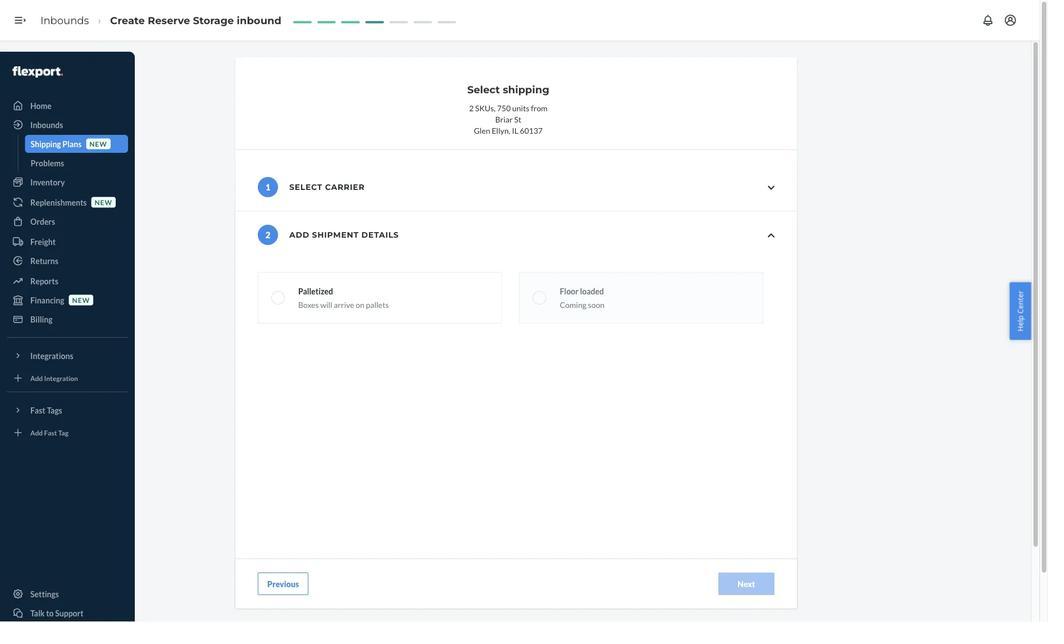 Task type: locate. For each thing, give the bounding box(es) containing it.
billing link
[[7, 310, 128, 328]]

1 vertical spatial add
[[30, 374, 43, 382]]

from
[[531, 103, 548, 113]]

fast left tags
[[30, 405, 45, 415]]

open notifications image
[[982, 13, 995, 27]]

shipment
[[312, 230, 359, 240]]

add shipment details
[[289, 230, 399, 240]]

0 vertical spatial add
[[289, 230, 310, 240]]

inbound
[[237, 14, 282, 26]]

0 vertical spatial fast
[[30, 405, 45, 415]]

home
[[30, 101, 52, 110]]

0 vertical spatial inbounds
[[40, 14, 89, 26]]

carrier
[[325, 182, 365, 192]]

0 vertical spatial inbounds link
[[40, 14, 89, 26]]

select for select shipping
[[467, 83, 500, 96]]

flexport logo image
[[12, 66, 63, 78]]

tags
[[47, 405, 62, 415]]

inventory link
[[7, 173, 128, 191]]

shipping
[[503, 83, 550, 96]]

orders
[[30, 217, 55, 226]]

inbounds link
[[40, 14, 89, 26], [7, 116, 128, 134]]

chevron down image
[[768, 184, 775, 192]]

briar
[[496, 114, 513, 124]]

add left shipment
[[289, 230, 310, 240]]

storage
[[193, 14, 234, 26]]

select
[[467, 83, 500, 96], [289, 182, 323, 192]]

2 inside 2 skus , 750 units from briar st glen ellyn, il 60137
[[469, 103, 474, 113]]

1 horizontal spatial 2
[[469, 103, 474, 113]]

integrations button
[[7, 347, 128, 365]]

support
[[55, 608, 84, 618]]

2 down 1
[[266, 229, 271, 240]]

inbounds link right open navigation image
[[40, 14, 89, 26]]

add for add integration
[[30, 374, 43, 382]]

add
[[289, 230, 310, 240], [30, 374, 43, 382], [30, 428, 43, 437]]

create
[[110, 14, 145, 26]]

billing
[[30, 314, 53, 324]]

new
[[89, 140, 107, 148], [95, 198, 112, 206], [72, 296, 90, 304]]

0 horizontal spatial select
[[289, 182, 323, 192]]

freight
[[30, 237, 56, 246]]

shipping plans
[[31, 139, 82, 149]]

1 vertical spatial select
[[289, 182, 323, 192]]

select right 1
[[289, 182, 323, 192]]

inbounds
[[40, 14, 89, 26], [30, 120, 63, 130]]

1 vertical spatial new
[[95, 198, 112, 206]]

0 vertical spatial new
[[89, 140, 107, 148]]

new for financing
[[72, 296, 90, 304]]

will
[[320, 300, 332, 309]]

fast inside dropdown button
[[30, 405, 45, 415]]

1 vertical spatial inbounds
[[30, 120, 63, 130]]

select up skus
[[467, 83, 500, 96]]

problems
[[31, 158, 64, 168]]

next
[[738, 579, 756, 589]]

soon
[[588, 300, 605, 309]]

reports
[[30, 276, 58, 286]]

0 vertical spatial 2
[[469, 103, 474, 113]]

skus
[[475, 103, 494, 113]]

new for shipping plans
[[89, 140, 107, 148]]

new up orders link
[[95, 198, 112, 206]]

talk to support button
[[7, 604, 128, 622]]

2 vertical spatial new
[[72, 296, 90, 304]]

2 left skus
[[469, 103, 474, 113]]

returns link
[[7, 252, 128, 270]]

open account menu image
[[1004, 13, 1018, 27]]

fast
[[30, 405, 45, 415], [44, 428, 57, 437]]

st
[[514, 114, 522, 124]]

inbounds right open navigation image
[[40, 14, 89, 26]]

inbounds link down home link
[[7, 116, 128, 134]]

60137
[[520, 126, 543, 135]]

help center
[[1016, 291, 1026, 331]]

next button
[[719, 573, 775, 595]]

reserve
[[148, 14, 190, 26]]

returns
[[30, 256, 58, 266]]

select carrier
[[289, 182, 365, 192]]

talk
[[30, 608, 45, 618]]

2 skus , 750 units from briar st glen ellyn, il 60137
[[469, 103, 548, 135]]

0 vertical spatial select
[[467, 83, 500, 96]]

orders link
[[7, 212, 128, 230]]

new down the reports link
[[72, 296, 90, 304]]

2 vertical spatial add
[[30, 428, 43, 437]]

ellyn,
[[492, 126, 511, 135]]

freight link
[[7, 233, 128, 251]]

2 for 2
[[266, 229, 271, 240]]

1 vertical spatial 2
[[266, 229, 271, 240]]

center
[[1016, 291, 1026, 314]]

help
[[1016, 316, 1026, 331]]

add down fast tags
[[30, 428, 43, 437]]

2
[[469, 103, 474, 113], [266, 229, 271, 240]]

inbounds up shipping
[[30, 120, 63, 130]]

add left the integration
[[30, 374, 43, 382]]

glen
[[474, 126, 490, 135]]

floor
[[560, 286, 579, 296]]

tag
[[58, 428, 69, 437]]

financing
[[30, 295, 64, 305]]

home link
[[7, 97, 128, 115]]

0 horizontal spatial 2
[[266, 229, 271, 240]]

new right plans
[[89, 140, 107, 148]]

750
[[497, 103, 511, 113]]

inbounds link inside breadcrumbs navigation
[[40, 14, 89, 26]]

1 horizontal spatial select
[[467, 83, 500, 96]]

fast left tag
[[44, 428, 57, 437]]

to
[[46, 608, 54, 618]]

add for add fast tag
[[30, 428, 43, 437]]



Task type: describe. For each thing, give the bounding box(es) containing it.
pallets
[[366, 300, 389, 309]]

floor loaded coming soon
[[560, 286, 605, 309]]

units
[[512, 103, 530, 113]]

chevron up image
[[768, 232, 775, 239]]

add for add shipment details
[[289, 230, 310, 240]]

on
[[356, 300, 365, 309]]

talk to support
[[30, 608, 84, 618]]

details
[[362, 230, 399, 240]]

help center button
[[1010, 282, 1032, 340]]

add integration
[[30, 374, 78, 382]]

create reserve storage inbound
[[110, 14, 282, 26]]

loaded
[[580, 286, 604, 296]]

add fast tag link
[[7, 424, 128, 442]]

2 for 2 skus , 750 units from briar st glen ellyn, il 60137
[[469, 103, 474, 113]]

il
[[512, 126, 519, 135]]

,
[[494, 103, 496, 113]]

fast tags
[[30, 405, 62, 415]]

settings
[[30, 589, 59, 599]]

palletized
[[298, 286, 333, 296]]

fast tags button
[[7, 401, 128, 419]]

1
[[266, 182, 271, 192]]

select shipping
[[467, 83, 550, 96]]

plans
[[63, 139, 82, 149]]

replenishments
[[30, 198, 87, 207]]

previous
[[267, 579, 299, 589]]

previous button
[[258, 573, 309, 595]]

boxes
[[298, 300, 319, 309]]

settings link
[[7, 585, 128, 603]]

arrive
[[334, 300, 354, 309]]

inbounds inside breadcrumbs navigation
[[40, 14, 89, 26]]

palletized boxes will arrive on pallets
[[298, 286, 389, 309]]

breadcrumbs navigation
[[31, 4, 290, 37]]

reports link
[[7, 272, 128, 290]]

1 vertical spatial fast
[[44, 428, 57, 437]]

add fast tag
[[30, 428, 69, 437]]

add integration link
[[7, 369, 128, 387]]

integrations
[[30, 351, 73, 360]]

new for replenishments
[[95, 198, 112, 206]]

open navigation image
[[13, 13, 27, 27]]

select for select carrier
[[289, 182, 323, 192]]

integration
[[44, 374, 78, 382]]

1 vertical spatial inbounds link
[[7, 116, 128, 134]]

shipping
[[31, 139, 61, 149]]

coming
[[560, 300, 587, 309]]

problems link
[[25, 154, 128, 172]]

inventory
[[30, 177, 65, 187]]



Task type: vqa. For each thing, say whether or not it's contained in the screenshot.
INBOUNDS,
no



